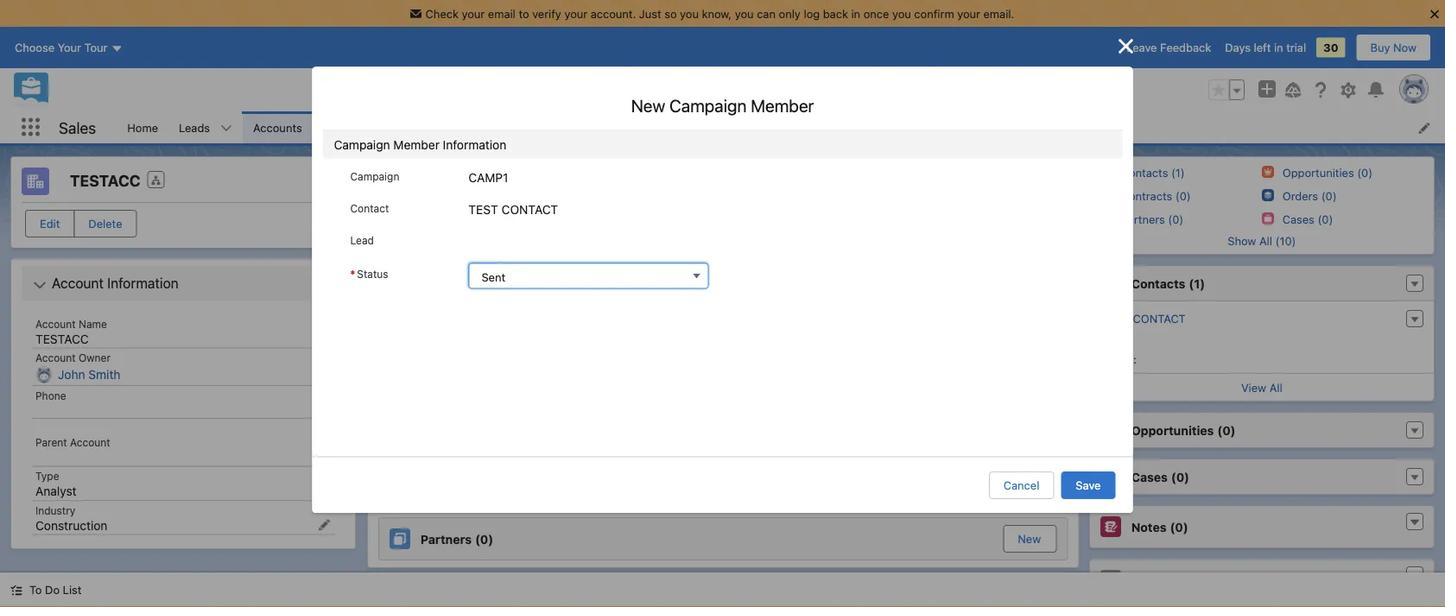 Task type: describe. For each thing, give the bounding box(es) containing it.
details
[[466, 173, 509, 190]]

sent
[[482, 270, 506, 283]]

john smith link
[[58, 368, 121, 383]]

save button
[[1061, 471, 1116, 499]]

forecasts link
[[630, 111, 702, 143]]

once
[[864, 7, 889, 20]]

activity
[[388, 173, 435, 190]]

list containing home
[[117, 111, 1445, 143]]

quotes list item
[[892, 111, 973, 143]]

leave feedback
[[1127, 41, 1211, 54]]

check
[[426, 7, 459, 20]]

account.
[[591, 7, 636, 20]]

dashboards
[[713, 121, 775, 134]]

text default image inside list item
[[1068, 122, 1080, 134]]

account for account owner
[[35, 352, 76, 364]]

email.
[[984, 7, 1015, 20]]

reports
[[819, 121, 859, 134]]

0 vertical spatial test contact
[[469, 202, 558, 217]]

tab list containing activity
[[378, 164, 1068, 199]]

delete
[[88, 217, 122, 230]]

parent
[[35, 436, 67, 448]]

calendar link
[[540, 111, 608, 143]]

feedback
[[1160, 41, 1211, 54]]

status
[[357, 268, 388, 280]]

opportunities element
[[378, 357, 1068, 400]]

log
[[804, 7, 820, 20]]

2 you from the left
[[735, 7, 754, 20]]

account for account information
[[52, 275, 104, 292]]

contacts list item
[[335, 111, 425, 143]]

show all (10) link
[[1228, 234, 1296, 247]]

contacts (1)
[[1121, 166, 1185, 179]]

partners
[[420, 532, 471, 546]]

0 vertical spatial campaign
[[670, 95, 747, 115]]

0 vertical spatial new
[[631, 95, 665, 115]]

check your email to verify your account. just so you know, you can only log back in once you confirm your email.
[[426, 7, 1015, 20]]

save
[[1076, 479, 1101, 492]]

partners (0)
[[1121, 213, 1184, 225]]

all for show
[[1260, 234, 1273, 247]]

cases (0)
[[1132, 470, 1190, 484]]

leave feedback link
[[1127, 41, 1211, 54]]

do
[[45, 584, 60, 597]]

test contact link
[[1102, 312, 1186, 326]]

partners (0)
[[420, 532, 493, 546]]

forecasts
[[641, 121, 692, 134]]

just
[[639, 7, 661, 20]]

test inside list item
[[992, 121, 1019, 134]]

1 your from the left
[[462, 7, 485, 20]]

buy now button
[[1356, 34, 1432, 61]]

so
[[665, 7, 677, 20]]

(1) inside sales tab panel
[[478, 217, 494, 231]]

list item containing *
[[973, 111, 1088, 143]]

can
[[757, 7, 776, 20]]

parent account
[[35, 436, 110, 448]]

calendar
[[551, 121, 597, 134]]

know,
[[702, 7, 732, 20]]

view
[[1241, 381, 1267, 394]]

reports list item
[[808, 111, 892, 143]]

dashboards link
[[702, 111, 786, 143]]

reports link
[[808, 111, 870, 143]]

1 new button from the top
[[1004, 473, 1055, 498]]

0 vertical spatial contact
[[502, 202, 558, 217]]

cancel button
[[989, 471, 1054, 499]]

1 vertical spatial member
[[393, 137, 440, 151]]

list
[[63, 584, 82, 597]]

(0) for notes (0)
[[1170, 520, 1188, 534]]

sales
[[59, 118, 96, 137]]

back
[[823, 7, 848, 20]]

(0) for cases (0)
[[1171, 470, 1190, 484]]

1 horizontal spatial in
[[1274, 41, 1283, 54]]

row number image
[[379, 264, 424, 292]]

contracts (0)
[[1121, 189, 1191, 202]]

orders (0)
[[1283, 189, 1337, 202]]

show
[[1228, 234, 1256, 247]]

account for account name
[[35, 318, 76, 330]]

text default image inside to do list "button"
[[10, 584, 22, 597]]

view all link
[[1090, 373, 1434, 401]]

activity link
[[388, 164, 435, 199]]

contacts for contacts (1)
[[1132, 276, 1186, 290]]

text default image inside account information dropdown button
[[33, 278, 47, 292]]

new for 2nd new button
[[1018, 533, 1041, 546]]

cases image for cases
[[1100, 467, 1121, 487]]

campaign for campaign member information
[[334, 137, 390, 151]]

camp1
[[469, 170, 508, 185]]

name inside "button"
[[458, 272, 490, 285]]

* test qt
[[984, 121, 1038, 134]]

account name
[[35, 318, 107, 330]]

confirm
[[914, 7, 954, 20]]

opportunities (0)
[[1283, 166, 1373, 179]]

opportunities (0)
[[1132, 423, 1236, 437]]

1 vertical spatial test contact
[[1102, 312, 1186, 325]]

contacts grid
[[379, 264, 1067, 319]]

account partner image
[[389, 529, 410, 549]]

leave
[[1127, 41, 1157, 54]]

leads
[[179, 121, 210, 134]]

days left in trial
[[1225, 41, 1306, 54]]

contacts link
[[335, 111, 403, 143]]

notes (0)
[[1132, 520, 1188, 534]]

opportunities for opportunities
[[436, 121, 507, 134]]

opportunities (0) link
[[1283, 166, 1373, 180]]

3 your from the left
[[957, 7, 981, 20]]

1 vertical spatial (1)
[[1189, 276, 1205, 290]]

contracts (0) link
[[1121, 189, 1191, 203]]

to
[[29, 584, 42, 597]]

3 you from the left
[[892, 7, 911, 20]]

1 vertical spatial test
[[469, 202, 498, 217]]

cases
[[1132, 470, 1168, 484]]

contacts for contacts
[[345, 121, 393, 134]]

edit
[[40, 217, 60, 230]]

account right the parent
[[70, 436, 110, 448]]

days
[[1225, 41, 1251, 54]]



Task type: locate. For each thing, give the bounding box(es) containing it.
new button left the save 'button'
[[1004, 473, 1055, 498]]

details link
[[466, 164, 509, 199]]

buy
[[1371, 41, 1390, 54]]

information inside account information dropdown button
[[107, 275, 179, 292]]

cases image for cases (0)
[[1262, 213, 1274, 225]]

sent button
[[469, 263, 709, 289]]

test left qt
[[992, 121, 1019, 134]]

only
[[779, 7, 801, 20]]

qt
[[1023, 121, 1038, 134]]

name down (1) link
[[458, 272, 490, 285]]

1 vertical spatial all
[[1270, 381, 1283, 394]]

calendar list item
[[540, 111, 630, 143]]

contacts
[[345, 121, 393, 134], [1132, 276, 1186, 290]]

you
[[680, 7, 699, 20], [735, 7, 754, 20], [892, 7, 911, 20]]

edit parent account image
[[318, 451, 330, 463]]

you right "so"
[[680, 7, 699, 20]]

you left can
[[735, 7, 754, 20]]

0 horizontal spatial test
[[469, 202, 498, 217]]

opportunities up cases (0)
[[1132, 423, 1214, 437]]

new up forecasts
[[631, 95, 665, 115]]

in right left on the right top
[[1274, 41, 1283, 54]]

sales tab panel
[[378, 199, 1068, 561]]

0 horizontal spatial member
[[393, 137, 440, 151]]

(0) for partners (0)
[[475, 532, 493, 546]]

group
[[1209, 80, 1245, 100]]

campaign up dashboards
[[670, 95, 747, 115]]

new campaign member
[[631, 95, 814, 115]]

1 horizontal spatial information
[[443, 137, 507, 151]]

opportunities image
[[1262, 166, 1274, 178]]

partners (0) link
[[1121, 213, 1184, 226]]

1 vertical spatial cases image
[[1100, 467, 1121, 487]]

0 vertical spatial member
[[751, 95, 814, 115]]

* for * test qt
[[984, 121, 989, 134]]

0 horizontal spatial contacts
[[345, 121, 393, 134]]

0 horizontal spatial cases image
[[1100, 467, 1121, 487]]

0 vertical spatial cell
[[424, 272, 451, 294]]

owner
[[79, 352, 111, 364]]

member up dashboards
[[751, 95, 814, 115]]

cases image left cases
[[1100, 467, 1121, 487]]

leads link
[[168, 111, 220, 143]]

account up account name
[[52, 275, 104, 292]]

30
[[1324, 41, 1339, 54]]

your left email.
[[957, 7, 981, 20]]

(0) down view all link at right
[[1218, 423, 1236, 437]]

0 vertical spatial cases image
[[1262, 213, 1274, 225]]

in right back
[[851, 7, 861, 20]]

2 your from the left
[[565, 7, 588, 20]]

cell down (1) link
[[430, 299, 444, 313]]

cell left sent
[[424, 272, 451, 294]]

edit industry image
[[318, 519, 330, 531]]

phone cell
[[713, 264, 817, 294]]

type
[[35, 470, 59, 482]]

contacts (1)
[[1132, 276, 1205, 290]]

1 vertical spatial information
[[107, 275, 179, 292]]

1 horizontal spatial test
[[992, 121, 1019, 134]]

(10)
[[1276, 234, 1296, 247]]

2 horizontal spatial you
[[892, 7, 911, 20]]

home
[[127, 121, 158, 134]]

1 vertical spatial testacc
[[35, 332, 89, 346]]

1 horizontal spatial (1)
[[1189, 276, 1205, 290]]

email
[[488, 7, 516, 20]]

contact down details
[[502, 202, 558, 217]]

text default image
[[1068, 122, 1080, 134], [33, 278, 47, 292], [1409, 517, 1421, 529], [1409, 570, 1421, 582], [10, 584, 22, 597]]

* for *
[[350, 268, 355, 280]]

quotes
[[903, 121, 940, 134]]

1 horizontal spatial name
[[458, 272, 490, 285]]

testacc up delete button
[[70, 171, 141, 190]]

0 horizontal spatial you
[[680, 7, 699, 20]]

0 horizontal spatial information
[[107, 275, 179, 292]]

0 horizontal spatial name
[[79, 318, 107, 330]]

new button
[[1004, 473, 1055, 498], [1004, 526, 1055, 552]]

opportunities inside list item
[[436, 121, 507, 134]]

1 vertical spatial new
[[1018, 479, 1041, 492]]

1 horizontal spatial opportunities
[[1132, 423, 1214, 437]]

1 horizontal spatial contact
[[1133, 312, 1186, 325]]

0 horizontal spatial *
[[350, 268, 355, 280]]

you right once
[[892, 7, 911, 20]]

1 vertical spatial opportunities
[[1132, 423, 1214, 437]]

cancel
[[1004, 479, 1040, 492]]

all
[[1260, 234, 1273, 247], [1270, 381, 1283, 394]]

name
[[458, 272, 490, 285], [79, 318, 107, 330]]

(0)
[[1218, 423, 1236, 437], [1171, 470, 1190, 484], [1170, 520, 1188, 534], [475, 532, 493, 546]]

(0) right the notes at the right of page
[[1170, 520, 1188, 534]]

2 horizontal spatial your
[[957, 7, 981, 20]]

account information
[[52, 275, 179, 292]]

(0) right partners
[[475, 532, 493, 546]]

(1)
[[478, 217, 494, 231], [1189, 276, 1205, 290]]

2 vertical spatial campaign
[[350, 170, 399, 183]]

notes
[[1132, 520, 1167, 534]]

1 vertical spatial in
[[1274, 41, 1283, 54]]

1 vertical spatial new button
[[1004, 526, 1055, 552]]

(0) inside sales tab panel
[[475, 532, 493, 546]]

cases image up show all (10)
[[1262, 213, 1274, 225]]

list item
[[973, 111, 1088, 143]]

name up owner
[[79, 318, 107, 330]]

smith
[[88, 368, 121, 382]]

campaign up activity link
[[334, 137, 390, 151]]

information up camp1
[[443, 137, 507, 151]]

test contact down details
[[469, 202, 558, 217]]

* inside list item
[[984, 121, 989, 134]]

test up phone:
[[1102, 312, 1130, 325]]

1 horizontal spatial *
[[984, 121, 989, 134]]

dashboards list item
[[702, 111, 808, 143]]

0 horizontal spatial opportunities
[[436, 121, 507, 134]]

0 horizontal spatial (1)
[[478, 217, 494, 231]]

contacts inside "link"
[[345, 121, 393, 134]]

0 vertical spatial name
[[458, 272, 490, 285]]

campaign
[[670, 95, 747, 115], [334, 137, 390, 151], [350, 170, 399, 183]]

2 vertical spatial new
[[1018, 533, 1041, 546]]

1 vertical spatial *
[[350, 268, 355, 280]]

analyst
[[35, 484, 77, 498]]

verify
[[532, 7, 561, 20]]

0 vertical spatial new button
[[1004, 473, 1055, 498]]

view all
[[1241, 381, 1283, 394]]

new for 1st new button from the top of the sales tab panel
[[1018, 479, 1041, 492]]

account up account owner
[[35, 318, 76, 330]]

your left email
[[462, 7, 485, 20]]

2 horizontal spatial test
[[1102, 312, 1130, 325]]

opportunities link
[[425, 111, 518, 143]]

contact
[[502, 202, 558, 217], [1133, 312, 1186, 325]]

0 vertical spatial opportunities
[[436, 121, 507, 134]]

account image
[[22, 168, 49, 195]]

campaign member information
[[334, 137, 507, 151]]

orders image
[[1262, 189, 1274, 201]]

0 horizontal spatial test contact
[[469, 202, 558, 217]]

buy now
[[1371, 41, 1417, 54]]

to do list
[[29, 584, 82, 597]]

0 vertical spatial all
[[1260, 234, 1273, 247]]

testacc down account name
[[35, 332, 89, 346]]

account inside dropdown button
[[52, 275, 104, 292]]

campaign up contact
[[350, 170, 399, 183]]

1 vertical spatial contact
[[1133, 312, 1186, 325]]

account
[[52, 275, 104, 292], [35, 318, 76, 330], [35, 352, 76, 364], [70, 436, 110, 448]]

phone
[[35, 390, 66, 402]]

left
[[1254, 41, 1271, 54]]

construction
[[35, 518, 108, 533]]

leads list item
[[168, 111, 243, 143]]

0 vertical spatial *
[[984, 121, 989, 134]]

contacts up campaign member information
[[345, 121, 393, 134]]

0 vertical spatial test
[[992, 121, 1019, 134]]

test contact element
[[1090, 308, 1434, 367]]

* left qt
[[984, 121, 989, 134]]

list
[[117, 111, 1445, 143]]

opportunities list item
[[425, 111, 540, 143]]

accounts list item
[[243, 111, 335, 143]]

all for view
[[1270, 381, 1283, 394]]

quotes link
[[892, 111, 951, 143]]

campaign for campaign
[[350, 170, 399, 183]]

now
[[1394, 41, 1417, 54]]

row number cell
[[379, 264, 424, 294]]

show all (10)
[[1228, 234, 1296, 247]]

contacts (1) link
[[1121, 166, 1185, 180]]

phone:
[[1100, 352, 1137, 365]]

0 horizontal spatial in
[[851, 7, 861, 20]]

test
[[992, 121, 1019, 134], [469, 202, 498, 217], [1102, 312, 1130, 325]]

1 horizontal spatial member
[[751, 95, 814, 115]]

2 new button from the top
[[1004, 526, 1055, 552]]

(0) right cases
[[1171, 470, 1190, 484]]

all right view in the right bottom of the page
[[1270, 381, 1283, 394]]

accounts link
[[243, 111, 312, 143]]

test contact
[[469, 202, 558, 217], [1102, 312, 1186, 325]]

*
[[984, 121, 989, 134], [350, 268, 355, 280]]

all left (10)
[[1260, 234, 1273, 247]]

2 vertical spatial test
[[1102, 312, 1130, 325]]

0 vertical spatial (1)
[[478, 217, 494, 231]]

1 horizontal spatial test contact
[[1102, 312, 1186, 325]]

account owner
[[35, 352, 111, 364]]

1 horizontal spatial you
[[735, 7, 754, 20]]

to do list button
[[0, 573, 92, 607]]

1 you from the left
[[680, 7, 699, 20]]

cases image
[[1262, 213, 1274, 225], [1100, 467, 1121, 487]]

testacc
[[70, 171, 141, 190], [35, 332, 89, 346]]

account information button
[[25, 270, 341, 297]]

contact down contacts (1)
[[1133, 312, 1186, 325]]

your right verify
[[565, 7, 588, 20]]

orders (0) link
[[1283, 189, 1337, 203]]

account up john
[[35, 352, 76, 364]]

0 vertical spatial information
[[443, 137, 507, 151]]

cases (0) link
[[1283, 213, 1333, 226]]

0 vertical spatial testacc
[[70, 171, 141, 190]]

1 horizontal spatial your
[[565, 7, 588, 20]]

inverse image
[[1116, 36, 1136, 56]]

1 vertical spatial cell
[[430, 299, 444, 313]]

0 horizontal spatial your
[[462, 7, 485, 20]]

new down cancel
[[1018, 533, 1041, 546]]

opportunities for opportunities (0)
[[1132, 423, 1214, 437]]

1 horizontal spatial cases image
[[1262, 213, 1274, 225]]

name cell
[[451, 264, 713, 294]]

(0) for opportunities (0)
[[1218, 423, 1236, 437]]

john
[[58, 368, 85, 382]]

lead
[[350, 234, 374, 246]]

to
[[519, 7, 529, 20]]

0 vertical spatial contacts
[[345, 121, 393, 134]]

information
[[443, 137, 507, 151], [107, 275, 179, 292]]

test down details link
[[469, 202, 498, 217]]

new left the save 'button'
[[1018, 479, 1041, 492]]

1 vertical spatial campaign
[[334, 137, 390, 151]]

cell
[[424, 272, 451, 294], [430, 299, 444, 313]]

industry
[[35, 505, 75, 517]]

(1) link
[[420, 216, 497, 231]]

1 vertical spatial contacts
[[1132, 276, 1186, 290]]

contracts element
[[378, 410, 1068, 454]]

test contact down contacts (1)
[[1102, 312, 1186, 325]]

tab list
[[378, 164, 1068, 199]]

accounts
[[253, 121, 302, 134]]

information down delete
[[107, 275, 179, 292]]

name button
[[451, 264, 713, 292]]

0 horizontal spatial contact
[[502, 202, 558, 217]]

0 vertical spatial in
[[851, 7, 861, 20]]

contacts up the test contact link
[[1132, 276, 1186, 290]]

1 vertical spatial name
[[79, 318, 107, 330]]

opportunities up camp1
[[436, 121, 507, 134]]

* left status
[[350, 268, 355, 280]]

1 horizontal spatial contacts
[[1132, 276, 1186, 290]]

member up activity
[[393, 137, 440, 151]]

new button down cancel
[[1004, 526, 1055, 552]]



Task type: vqa. For each thing, say whether or not it's contained in the screenshot.
Contacts (1)
yes



